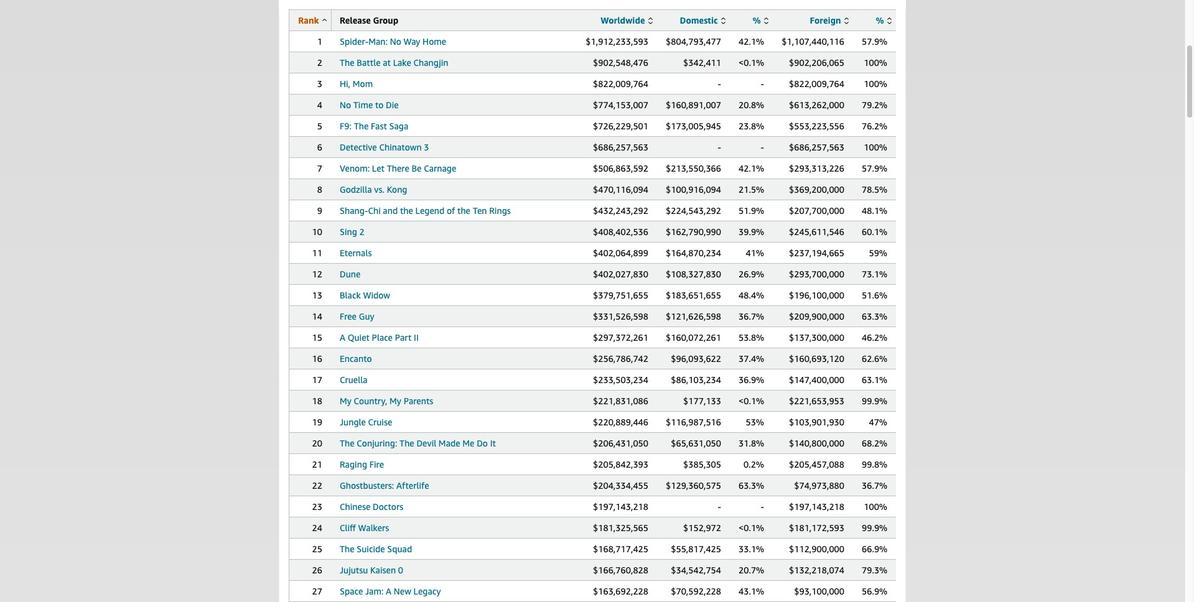 Task type: vqa. For each thing, say whether or not it's contained in the screenshot.
$43,691,937
no



Task type: describe. For each thing, give the bounding box(es) containing it.
$220,889,446
[[593, 417, 648, 427]]

raging
[[340, 459, 367, 470]]

$74,973,880
[[794, 480, 844, 491]]

the conjuring: the devil made me do it
[[340, 438, 496, 449]]

space jam: a new legacy
[[340, 586, 441, 597]]

cruella link
[[340, 375, 367, 385]]

15
[[312, 332, 322, 343]]

$726,229,501
[[593, 121, 648, 131]]

$112,900,000
[[789, 544, 844, 554]]

of
[[447, 205, 455, 216]]

41%
[[746, 248, 764, 258]]

<0.1% for $177,133
[[739, 396, 764, 406]]

there
[[387, 163, 409, 174]]

$369,200,000
[[789, 184, 844, 195]]

20.8%
[[739, 100, 764, 110]]

carnage
[[424, 163, 456, 174]]

42.1% for $804,793,477
[[739, 36, 764, 47]]

at
[[383, 57, 391, 68]]

5
[[317, 121, 322, 131]]

- down 23.8%
[[761, 142, 764, 152]]

$553,223,556
[[789, 121, 844, 131]]

$902,548,476
[[593, 57, 648, 68]]

do
[[477, 438, 488, 449]]

1 % link from the left
[[753, 15, 768, 26]]

part
[[395, 332, 412, 343]]

eternals link
[[340, 248, 372, 258]]

foreign
[[810, 15, 841, 26]]

1 vertical spatial a
[[386, 586, 391, 597]]

19
[[312, 417, 322, 427]]

$70,592,228
[[671, 586, 721, 597]]

$100,916,094
[[666, 184, 721, 195]]

1 $686,257,563 from the left
[[593, 142, 648, 152]]

the for suicide
[[340, 544, 354, 554]]

doctors
[[373, 502, 403, 512]]

shang-chi and the legend of the ten rings link
[[340, 205, 511, 216]]

10
[[312, 227, 322, 237]]

63.1%
[[862, 375, 887, 385]]

$209,900,000
[[789, 311, 844, 322]]

domestic link
[[680, 15, 726, 26]]

no time to die
[[340, 100, 399, 110]]

99.9% for $181,172,593
[[862, 523, 887, 533]]

$237,194,665
[[789, 248, 844, 258]]

2 the from the left
[[457, 205, 470, 216]]

0 vertical spatial 63.3%
[[862, 311, 887, 322]]

devil
[[417, 438, 436, 449]]

legend
[[415, 205, 445, 216]]

the for battle
[[340, 57, 354, 68]]

1 horizontal spatial 3
[[424, 142, 429, 152]]

79.3%
[[862, 565, 887, 576]]

$166,760,828
[[593, 565, 648, 576]]

$207,700,000
[[789, 205, 844, 216]]

$432,243,292
[[593, 205, 648, 216]]

$147,400,000
[[789, 375, 844, 385]]

spider-
[[340, 36, 368, 47]]

the battle at lake changjin link
[[340, 57, 448, 68]]

17
[[312, 375, 322, 385]]

99.9% for $221,653,953
[[862, 396, 887, 406]]

a quiet place part ii link
[[340, 332, 419, 343]]

ii
[[414, 332, 419, 343]]

ten
[[473, 205, 487, 216]]

guy
[[359, 311, 374, 322]]

23
[[312, 502, 322, 512]]

it
[[490, 438, 496, 449]]

- up $152,972
[[718, 502, 721, 512]]

made
[[439, 438, 460, 449]]

$86,103,234
[[671, 375, 721, 385]]

1 my from the left
[[340, 396, 352, 406]]

$116,987,516
[[666, 417, 721, 427]]

encanto
[[340, 353, 372, 364]]

kong
[[387, 184, 407, 195]]

62.6%
[[862, 353, 887, 364]]

hi,
[[340, 78, 350, 89]]

$164,870,234
[[666, 248, 721, 258]]

detective
[[340, 142, 377, 152]]

$902,206,065
[[789, 57, 844, 68]]

42.1% for $213,550,366
[[739, 163, 764, 174]]

the left devil
[[400, 438, 414, 449]]

100% for $822,009,764
[[864, 78, 887, 89]]

57.9% for $293,313,226
[[862, 163, 887, 174]]

jujutsu kaisen 0 link
[[340, 565, 403, 576]]

spider-man: no way home
[[340, 36, 446, 47]]

$221,653,953
[[789, 396, 844, 406]]

0 vertical spatial 2
[[317, 57, 322, 68]]

venom:
[[340, 163, 370, 174]]

2 $197,143,218 from the left
[[789, 502, 844, 512]]

dune
[[340, 269, 361, 279]]

saga
[[389, 121, 408, 131]]

1 vertical spatial no
[[340, 100, 351, 110]]

dune link
[[340, 269, 361, 279]]

$103,901,930
[[789, 417, 844, 427]]

% for 1st % link
[[753, 15, 761, 26]]

$181,325,565
[[593, 523, 648, 533]]

$245,611,546
[[789, 227, 844, 237]]

the for conjuring:
[[340, 438, 354, 449]]

$173,005,945
[[666, 121, 721, 131]]

chi
[[368, 205, 381, 216]]

me
[[463, 438, 474, 449]]

% for second % link
[[876, 15, 884, 26]]

ghostbusters: afterlife
[[340, 480, 429, 491]]

100% for $197,143,218
[[864, 502, 887, 512]]

black widow link
[[340, 290, 390, 301]]

2 my from the left
[[390, 396, 401, 406]]

jungle cruise link
[[340, 417, 392, 427]]

walkers
[[358, 523, 389, 533]]

worldwide link
[[601, 15, 653, 26]]

$256,786,742
[[593, 353, 648, 364]]

mom
[[353, 78, 373, 89]]

$613,262,000
[[789, 100, 844, 110]]

$379,751,655
[[593, 290, 648, 301]]

57.9% for $1,107,440,116
[[862, 36, 887, 47]]



Task type: locate. For each thing, give the bounding box(es) containing it.
1 99.9% from the top
[[862, 396, 887, 406]]

and
[[383, 205, 398, 216]]

1 horizontal spatial my
[[390, 396, 401, 406]]

0 horizontal spatial 63.3%
[[739, 480, 764, 491]]

$224,543,292
[[666, 205, 721, 216]]

2 $822,009,764 from the left
[[789, 78, 844, 89]]

man:
[[368, 36, 388, 47]]

1 vertical spatial 63.3%
[[739, 480, 764, 491]]

2 99.9% from the top
[[862, 523, 887, 533]]

venom: let there be carnage link
[[340, 163, 456, 174]]

1 100% from the top
[[864, 57, 887, 68]]

eternals
[[340, 248, 372, 258]]

- down 0.2%
[[761, 502, 764, 512]]

$181,172,593
[[789, 523, 844, 533]]

the battle at lake changjin
[[340, 57, 448, 68]]

1 horizontal spatial $822,009,764
[[789, 78, 844, 89]]

legacy
[[414, 586, 441, 597]]

the up the hi,
[[340, 57, 354, 68]]

1 vertical spatial 42.1%
[[739, 163, 764, 174]]

2 57.9% from the top
[[862, 163, 887, 174]]

$402,027,830
[[593, 269, 648, 279]]

0 horizontal spatial $686,257,563
[[593, 142, 648, 152]]

1 horizontal spatial 36.7%
[[862, 480, 887, 491]]

$822,009,764
[[593, 78, 648, 89], [789, 78, 844, 89]]

the right of
[[457, 205, 470, 216]]

$162,790,990
[[666, 227, 721, 237]]

new
[[394, 586, 411, 597]]

99.9% up the 66.9%
[[862, 523, 887, 533]]

100% for $902,206,065
[[864, 57, 887, 68]]

lake
[[393, 57, 411, 68]]

$686,257,563 up $293,313,226
[[789, 142, 844, 152]]

7
[[317, 163, 322, 174]]

home
[[423, 36, 446, 47]]

<0.1% for $342,411
[[739, 57, 764, 68]]

1 vertical spatial 2
[[359, 227, 365, 237]]

1 horizontal spatial 2
[[359, 227, 365, 237]]

chinese doctors link
[[340, 502, 403, 512]]

$342,411
[[683, 57, 721, 68]]

% link right foreign link
[[876, 15, 892, 26]]

a left new
[[386, 586, 391, 597]]

% link right domestic link
[[753, 15, 768, 26]]

$206,431,050
[[593, 438, 648, 449]]

99.9% down '63.1%'
[[862, 396, 887, 406]]

<0.1% for $152,972
[[739, 523, 764, 533]]

$686,257,563
[[593, 142, 648, 152], [789, 142, 844, 152]]

$132,218,074
[[789, 565, 844, 576]]

0 horizontal spatial 3
[[317, 78, 322, 89]]

63.3% down 0.2%
[[739, 480, 764, 491]]

76.2%
[[862, 121, 887, 131]]

1 $197,143,218 from the left
[[593, 502, 648, 512]]

$160,891,007
[[666, 100, 721, 110]]

47%
[[869, 417, 887, 427]]

$96,093,622
[[671, 353, 721, 364]]

the right and
[[400, 205, 413, 216]]

to
[[375, 100, 384, 110]]

2 42.1% from the top
[[739, 163, 764, 174]]

63.3% down 51.6%
[[862, 311, 887, 322]]

% right foreign link
[[876, 15, 884, 26]]

3 up carnage
[[424, 142, 429, 152]]

33.1%
[[739, 544, 764, 554]]

$140,800,000
[[789, 438, 844, 449]]

57.9% up 78.5%
[[862, 163, 887, 174]]

$402,064,899
[[593, 248, 648, 258]]

$293,700,000
[[789, 269, 844, 279]]

2 vertical spatial <0.1%
[[739, 523, 764, 533]]

4 100% from the top
[[864, 502, 887, 512]]

0 vertical spatial a
[[340, 332, 345, 343]]

ghostbusters:
[[340, 480, 394, 491]]

cliff walkers
[[340, 523, 389, 533]]

space
[[340, 586, 363, 597]]

fast
[[371, 121, 387, 131]]

36.9%
[[739, 375, 764, 385]]

- up 20.8% in the right of the page
[[761, 78, 764, 89]]

the right f9:
[[354, 121, 369, 131]]

a
[[340, 332, 345, 343], [386, 586, 391, 597]]

place
[[372, 332, 393, 343]]

56.9%
[[862, 586, 887, 597]]

36.7% down 99.8%
[[862, 480, 887, 491]]

1 vertical spatial 57.9%
[[862, 163, 887, 174]]

<0.1% up 33.1%
[[739, 523, 764, 533]]

$197,143,218 up $181,172,593 on the bottom right of page
[[789, 502, 844, 512]]

53.8%
[[739, 332, 764, 343]]

0 vertical spatial no
[[390, 36, 401, 47]]

21
[[312, 459, 322, 470]]

rings
[[489, 205, 511, 216]]

21.5%
[[739, 184, 764, 195]]

0 vertical spatial 42.1%
[[739, 36, 764, 47]]

the down cliff
[[340, 544, 354, 554]]

1 horizontal spatial $686,257,563
[[789, 142, 844, 152]]

1 vertical spatial 3
[[424, 142, 429, 152]]

jungle
[[340, 417, 366, 427]]

1 vertical spatial 99.9%
[[862, 523, 887, 533]]

3 up 4
[[317, 78, 322, 89]]

sing 2
[[340, 227, 365, 237]]

1 horizontal spatial 63.3%
[[862, 311, 887, 322]]

suicide
[[357, 544, 385, 554]]

-
[[718, 78, 721, 89], [761, 78, 764, 89], [718, 142, 721, 152], [761, 142, 764, 152], [718, 502, 721, 512], [761, 502, 764, 512]]

no
[[390, 36, 401, 47], [340, 100, 351, 110]]

my left the parents
[[390, 396, 401, 406]]

release
[[340, 15, 371, 26]]

1 the from the left
[[400, 205, 413, 216]]

$213,550,366
[[666, 163, 721, 174]]

14
[[312, 311, 322, 322]]

a left quiet
[[340, 332, 345, 343]]

100% for $686,257,563
[[864, 142, 887, 152]]

0 horizontal spatial my
[[340, 396, 352, 406]]

0 horizontal spatial 2
[[317, 57, 322, 68]]

be
[[412, 163, 422, 174]]

36.7%
[[739, 311, 764, 322], [862, 480, 887, 491]]

99.9%
[[862, 396, 887, 406], [862, 523, 887, 533]]

space jam: a new legacy link
[[340, 586, 441, 597]]

shang-chi and the legend of the ten rings
[[340, 205, 511, 216]]

0 vertical spatial 36.7%
[[739, 311, 764, 322]]

1 <0.1% from the top
[[739, 57, 764, 68]]

2 <0.1% from the top
[[739, 396, 764, 406]]

- up $213,550,366
[[718, 142, 721, 152]]

1 vertical spatial 36.7%
[[862, 480, 887, 491]]

1 % from the left
[[753, 15, 761, 26]]

99.8%
[[862, 459, 887, 470]]

1 horizontal spatial a
[[386, 586, 391, 597]]

1 $822,009,764 from the left
[[593, 78, 648, 89]]

0 horizontal spatial $197,143,218
[[593, 502, 648, 512]]

$160,693,120
[[789, 353, 844, 364]]

0 vertical spatial 3
[[317, 78, 322, 89]]

3 <0.1% from the top
[[739, 523, 764, 533]]

20.7%
[[739, 565, 764, 576]]

the down jungle at the bottom
[[340, 438, 354, 449]]

no left way
[[390, 36, 401, 47]]

1 horizontal spatial no
[[390, 36, 401, 47]]

$129,360,575
[[666, 480, 721, 491]]

0 vertical spatial 57.9%
[[862, 36, 887, 47]]

$822,009,764 down $902,548,476
[[593, 78, 648, 89]]

42.1% up 21.5%
[[739, 163, 764, 174]]

- down $342,411
[[718, 78, 721, 89]]

26.9%
[[739, 269, 764, 279]]

$686,257,563 down $726,229,501
[[593, 142, 648, 152]]

godzilla vs. kong link
[[340, 184, 407, 195]]

0.2%
[[744, 459, 764, 470]]

60.1%
[[862, 227, 887, 237]]

42.1% right $804,793,477
[[739, 36, 764, 47]]

$121,626,598
[[666, 311, 721, 322]]

cliff
[[340, 523, 356, 533]]

% right domestic link
[[753, 15, 761, 26]]

sing
[[340, 227, 357, 237]]

11
[[312, 248, 322, 258]]

0 vertical spatial 99.9%
[[862, 396, 887, 406]]

$233,503,234
[[593, 375, 648, 385]]

2 down 1
[[317, 57, 322, 68]]

3 100% from the top
[[864, 142, 887, 152]]

$197,143,218 down $204,334,455
[[593, 502, 648, 512]]

$804,793,477
[[666, 36, 721, 47]]

0 vertical spatial <0.1%
[[739, 57, 764, 68]]

2 % link from the left
[[876, 15, 892, 26]]

0 horizontal spatial %
[[753, 15, 761, 26]]

2 % from the left
[[876, 15, 884, 26]]

f9: the fast saga
[[340, 121, 408, 131]]

36.7% up "53.8%"
[[739, 311, 764, 322]]

0 horizontal spatial 36.7%
[[739, 311, 764, 322]]

1 57.9% from the top
[[862, 36, 887, 47]]

the conjuring: the devil made me do it link
[[340, 438, 496, 449]]

my up jungle at the bottom
[[340, 396, 352, 406]]

27
[[312, 586, 322, 597]]

43.1%
[[739, 586, 764, 597]]

37.4%
[[739, 353, 764, 364]]

detective chinatown 3
[[340, 142, 429, 152]]

2 100% from the top
[[864, 78, 887, 89]]

let
[[372, 163, 385, 174]]

chinese doctors
[[340, 502, 403, 512]]

0 horizontal spatial $822,009,764
[[593, 78, 648, 89]]

$163,692,228
[[593, 586, 648, 597]]

0 horizontal spatial the
[[400, 205, 413, 216]]

2 $686,257,563 from the left
[[789, 142, 844, 152]]

$34,542,754
[[671, 565, 721, 576]]

68.2%
[[862, 438, 887, 449]]

jam:
[[365, 586, 384, 597]]

$297,372,261
[[593, 332, 648, 343]]

sing 2 link
[[340, 227, 365, 237]]

0 horizontal spatial a
[[340, 332, 345, 343]]

$822,009,764 up $613,262,000
[[789, 78, 844, 89]]

1 horizontal spatial $197,143,218
[[789, 502, 844, 512]]

0 horizontal spatial % link
[[753, 15, 768, 26]]

42.1%
[[739, 36, 764, 47], [739, 163, 764, 174]]

31.8%
[[739, 438, 764, 449]]

country,
[[354, 396, 387, 406]]

1 vertical spatial <0.1%
[[739, 396, 764, 406]]

no left time
[[340, 100, 351, 110]]

<0.1% down 36.9%
[[739, 396, 764, 406]]

2 right the sing
[[359, 227, 365, 237]]

1 horizontal spatial %
[[876, 15, 884, 26]]

1 42.1% from the top
[[739, 36, 764, 47]]

1 horizontal spatial % link
[[876, 15, 892, 26]]

afterlife
[[396, 480, 429, 491]]

1 horizontal spatial the
[[457, 205, 470, 216]]

57.9% right $1,107,440,116
[[862, 36, 887, 47]]

<0.1% up 20.8% in the right of the page
[[739, 57, 764, 68]]

free guy
[[340, 311, 374, 322]]

48.1%
[[862, 205, 887, 216]]

0 horizontal spatial no
[[340, 100, 351, 110]]



